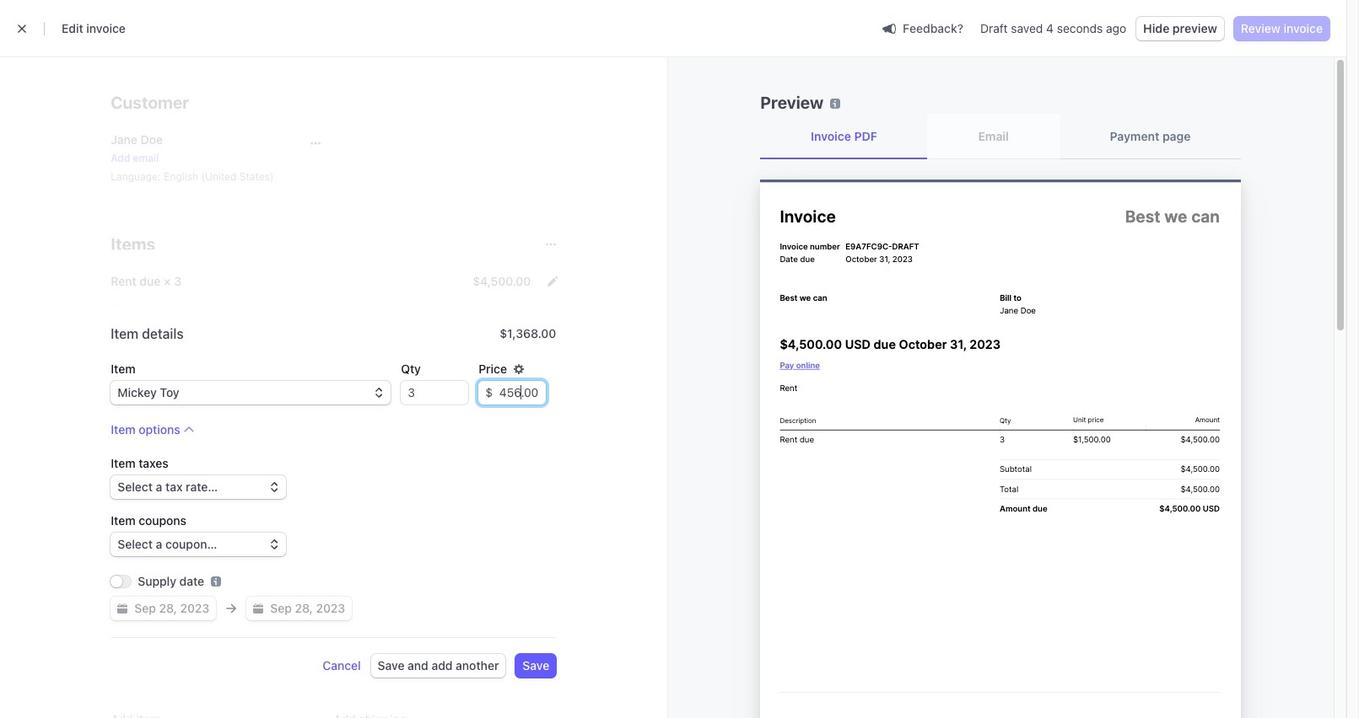 Task type: describe. For each thing, give the bounding box(es) containing it.
customer
[[111, 93, 189, 112]]

hide preview
[[1144, 21, 1218, 35]]

sep 28, 2023 for svg icon to the bottom
[[134, 602, 210, 616]]

tax
[[165, 480, 183, 495]]

edit invoice
[[62, 21, 126, 35]]

1 sep 28, 2023 button from the left
[[111, 597, 216, 621]]

1 vertical spatial svg image
[[253, 604, 264, 614]]

due
[[140, 274, 161, 289]]

item for item taxes
[[111, 457, 135, 471]]

another
[[456, 659, 499, 673]]

1 horizontal spatial svg image
[[548, 277, 558, 287]]

save for save
[[523, 659, 550, 673]]

sep for the bottommost svg image
[[270, 602, 292, 616]]

coupons
[[139, 514, 187, 528]]

28, for the bottommost svg image
[[295, 602, 313, 616]]

$1,368.00
[[500, 327, 556, 341]]

doe
[[141, 132, 163, 147]]

×
[[164, 274, 171, 289]]

invoice pdf
[[811, 129, 878, 143]]

hide
[[1144, 21, 1170, 35]]

$0.00 text field
[[493, 381, 546, 405]]

select for coupons
[[118, 538, 153, 552]]

cancel button
[[323, 658, 361, 675]]

2 2023 from the left
[[316, 602, 345, 616]]

english
[[164, 170, 198, 183]]

item options button
[[111, 422, 194, 439]]

item coupons
[[111, 514, 187, 528]]

add
[[111, 152, 130, 165]]

save button
[[516, 655, 556, 678]]

preview
[[761, 93, 824, 112]]

supply
[[138, 575, 176, 589]]

rent
[[111, 274, 136, 289]]

item for item options
[[111, 423, 135, 437]]

hide preview button
[[1137, 17, 1224, 41]]

mickey toy
[[118, 386, 179, 400]]

review
[[1241, 21, 1281, 35]]

coupon…
[[165, 538, 217, 552]]

and
[[408, 659, 429, 673]]

select a coupon…
[[118, 538, 217, 552]]

states)
[[239, 170, 274, 183]]

draft
[[981, 21, 1008, 35]]

details
[[142, 327, 184, 342]]

item details
[[111, 327, 184, 342]]

saved
[[1011, 21, 1043, 35]]

item for item
[[111, 362, 135, 376]]

$
[[485, 386, 493, 400]]

feedback?
[[903, 21, 964, 35]]

qty
[[401, 362, 421, 376]]

item for item details
[[111, 327, 139, 342]]

feedback? button
[[876, 16, 970, 40]]

date
[[179, 575, 204, 589]]

email tab
[[928, 115, 1060, 159]]

select a tax rate… button
[[111, 476, 286, 500]]



Task type: locate. For each thing, give the bounding box(es) containing it.
2 save from the left
[[523, 659, 550, 673]]

item left details
[[111, 327, 139, 342]]

1 horizontal spatial sep 28, 2023 button
[[247, 597, 352, 621]]

svg image
[[311, 138, 321, 149], [253, 604, 264, 614]]

1 sep 28, 2023 from the left
[[134, 602, 210, 616]]

rent due × 3
[[111, 274, 182, 289]]

invoice right review
[[1284, 21, 1323, 35]]

0 horizontal spatial sep 28, 2023 button
[[111, 597, 216, 621]]

2 select from the top
[[118, 538, 153, 552]]

None text field
[[401, 381, 469, 405]]

toy
[[160, 386, 179, 400]]

2 item from the top
[[111, 362, 135, 376]]

1 horizontal spatial 28,
[[295, 602, 313, 616]]

2 sep 28, 2023 from the left
[[270, 602, 345, 616]]

5 item from the top
[[111, 514, 135, 528]]

$ button
[[479, 381, 493, 405]]

1 invoice from the left
[[86, 21, 126, 35]]

draft saved 4 seconds ago
[[981, 21, 1127, 35]]

select down item coupons
[[118, 538, 153, 552]]

invoice for review invoice
[[1284, 21, 1323, 35]]

jane
[[111, 132, 138, 147]]

invoice
[[86, 21, 126, 35], [1284, 21, 1323, 35]]

0 vertical spatial select
[[118, 480, 153, 495]]

review invoice
[[1241, 21, 1323, 35]]

2 sep 28, 2023 button from the left
[[247, 597, 352, 621]]

a
[[156, 480, 162, 495], [156, 538, 162, 552]]

1 28, from the left
[[159, 602, 177, 616]]

add
[[432, 659, 453, 673]]

0 horizontal spatial 28,
[[159, 602, 177, 616]]

1 sep from the left
[[134, 602, 156, 616]]

1 horizontal spatial save
[[523, 659, 550, 673]]

jane doe add email language: english (united states)
[[111, 132, 274, 183]]

a left tax
[[156, 480, 162, 495]]

payment
[[1110, 129, 1160, 143]]

save and add another button
[[371, 655, 506, 678]]

3 item from the top
[[111, 423, 135, 437]]

4 item from the top
[[111, 457, 135, 471]]

sep for svg icon to the bottom
[[134, 602, 156, 616]]

save left and
[[378, 659, 405, 673]]

a inside select a tax rate… popup button
[[156, 480, 162, 495]]

review invoice button
[[1234, 17, 1330, 41]]

select
[[118, 480, 153, 495], [118, 538, 153, 552]]

item options
[[111, 423, 180, 437]]

email
[[133, 152, 159, 165]]

1 select from the top
[[118, 480, 153, 495]]

2 invoice from the left
[[1284, 21, 1323, 35]]

1 2023 from the left
[[180, 602, 210, 616]]

price
[[479, 362, 507, 376]]

1 vertical spatial select
[[118, 538, 153, 552]]

sep 28, 2023 for the bottommost svg image
[[270, 602, 345, 616]]

preview
[[1173, 21, 1218, 35]]

sep 28, 2023 down supply date at the bottom
[[134, 602, 210, 616]]

page
[[1163, 129, 1191, 143]]

sep 28, 2023
[[134, 602, 210, 616], [270, 602, 345, 616]]

3
[[174, 274, 182, 289]]

a down coupons
[[156, 538, 162, 552]]

a for tax
[[156, 480, 162, 495]]

add email button
[[111, 152, 159, 165]]

0 horizontal spatial svg image
[[118, 604, 128, 614]]

1 vertical spatial svg image
[[118, 604, 128, 614]]

1 vertical spatial a
[[156, 538, 162, 552]]

select a tax rate…
[[118, 480, 218, 495]]

a for coupon…
[[156, 538, 162, 552]]

item left taxes
[[111, 457, 135, 471]]

2 a from the top
[[156, 538, 162, 552]]

(united
[[201, 170, 237, 183]]

mickey toy button
[[111, 381, 391, 405]]

save for save and add another
[[378, 659, 405, 673]]

supply date
[[138, 575, 204, 589]]

cancel
[[323, 659, 361, 673]]

1 horizontal spatial sep
[[270, 602, 292, 616]]

2023 up cancel
[[316, 602, 345, 616]]

sep
[[134, 602, 156, 616], [270, 602, 292, 616]]

28, for svg icon to the bottom
[[159, 602, 177, 616]]

svg image right $4,500.00 at the top left of page
[[548, 277, 558, 287]]

item inside button
[[111, 423, 135, 437]]

save and add another
[[378, 659, 499, 673]]

email
[[978, 129, 1009, 143]]

2 28, from the left
[[295, 602, 313, 616]]

rate…
[[186, 480, 218, 495]]

1 horizontal spatial 2023
[[316, 602, 345, 616]]

select for taxes
[[118, 480, 153, 495]]

sep 28, 2023 up cancel
[[270, 602, 345, 616]]

1 item from the top
[[111, 327, 139, 342]]

svg image down select a coupon…
[[118, 604, 128, 614]]

1 horizontal spatial sep 28, 2023
[[270, 602, 345, 616]]

sep 28, 2023 button down supply
[[111, 597, 216, 621]]

item left options on the bottom left of page
[[111, 423, 135, 437]]

invoice for edit invoice
[[86, 21, 126, 35]]

options
[[139, 423, 180, 437]]

taxes
[[139, 457, 169, 471]]

select a coupon… button
[[111, 533, 286, 557]]

select down item taxes
[[118, 480, 153, 495]]

4
[[1047, 21, 1054, 35]]

1 a from the top
[[156, 480, 162, 495]]

0 vertical spatial svg image
[[548, 277, 558, 287]]

payment page
[[1110, 129, 1191, 143]]

a inside 'select a coupon…' popup button
[[156, 538, 162, 552]]

edit
[[62, 21, 83, 35]]

invoice inside "button"
[[1284, 21, 1323, 35]]

0 horizontal spatial sep 28, 2023
[[134, 602, 210, 616]]

item for item coupons
[[111, 514, 135, 528]]

1 save from the left
[[378, 659, 405, 673]]

$4,500.00
[[473, 274, 531, 289]]

item
[[111, 327, 139, 342], [111, 362, 135, 376], [111, 423, 135, 437], [111, 457, 135, 471], [111, 514, 135, 528]]

0 horizontal spatial 2023
[[180, 602, 210, 616]]

seconds
[[1057, 21, 1103, 35]]

0 horizontal spatial sep
[[134, 602, 156, 616]]

2023 down date
[[180, 602, 210, 616]]

1 horizontal spatial invoice
[[1284, 21, 1323, 35]]

language:
[[111, 170, 161, 183]]

invoice right the edit
[[86, 21, 126, 35]]

tab list
[[761, 115, 1242, 159]]

ago
[[1106, 21, 1127, 35]]

save right another
[[523, 659, 550, 673]]

item up mickey in the left bottom of the page
[[111, 362, 135, 376]]

0 horizontal spatial save
[[378, 659, 405, 673]]

sep 28, 2023 button
[[111, 597, 216, 621], [247, 597, 352, 621]]

1 horizontal spatial svg image
[[311, 138, 321, 149]]

save
[[378, 659, 405, 673], [523, 659, 550, 673]]

svg image
[[548, 277, 558, 287], [118, 604, 128, 614]]

invoice
[[811, 129, 851, 143]]

0 horizontal spatial invoice
[[86, 21, 126, 35]]

item taxes
[[111, 457, 169, 471]]

0 vertical spatial a
[[156, 480, 162, 495]]

items
[[111, 235, 155, 254]]

item left coupons
[[111, 514, 135, 528]]

28,
[[159, 602, 177, 616], [295, 602, 313, 616]]

0 vertical spatial svg image
[[311, 138, 321, 149]]

2023
[[180, 602, 210, 616], [316, 602, 345, 616]]

sep 28, 2023 button up cancel
[[247, 597, 352, 621]]

pdf
[[854, 129, 878, 143]]

2 sep from the left
[[270, 602, 292, 616]]

tab list containing invoice pdf
[[761, 115, 1242, 159]]

0 horizontal spatial svg image
[[253, 604, 264, 614]]

mickey
[[118, 386, 157, 400]]



Task type: vqa. For each thing, say whether or not it's contained in the screenshot.
Item related to Item options
yes



